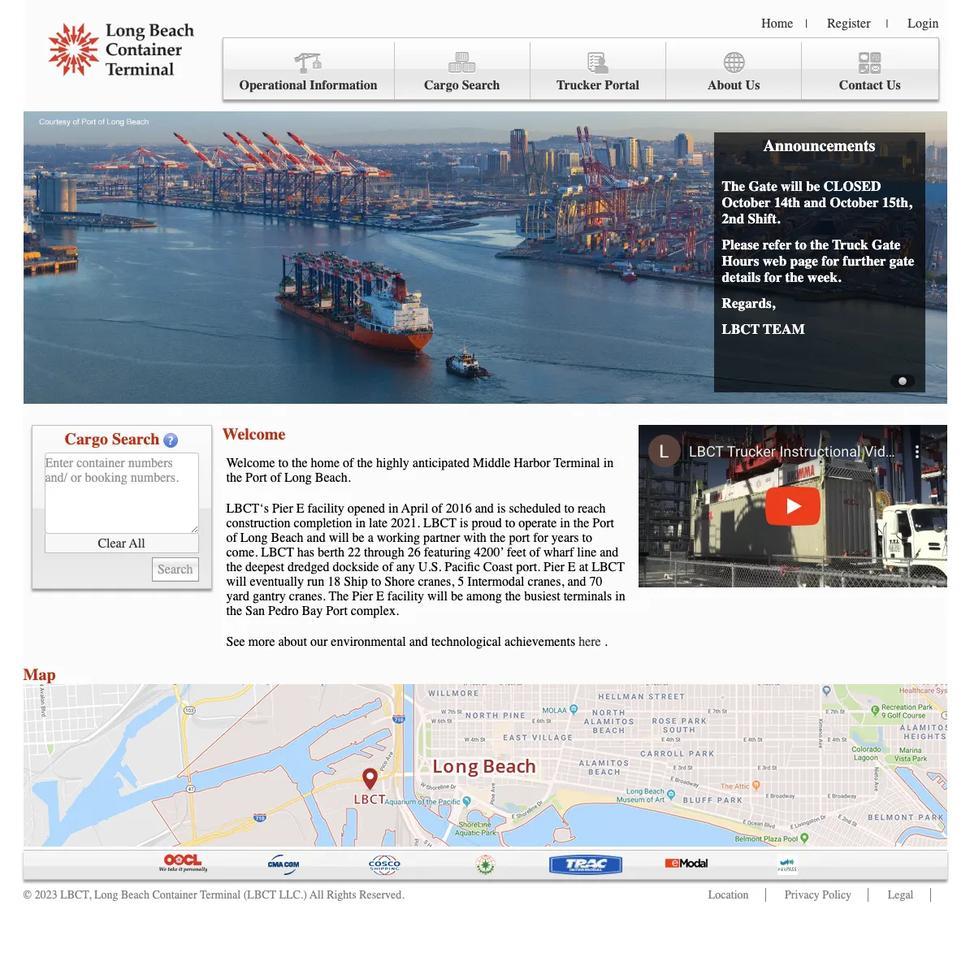 Task type: describe. For each thing, give the bounding box(es) containing it.
lbct's pier e facility opened in april of 2016 and is scheduled to reach construction completion in late 2021.  lbct is proud to operate in the port of long beach and will be a working partner with the port for years to come.  lbct has berth 22 through 26 featuring 4200' feet of wharf line and the deepest dredged dockside of any u.s. pacific coast port. pier e at lbct will eventually run 18 ship to shore cranes, 5 intermodal cranes, and 70 yard gantry cranes. the pier e facility will be among the busiest terminals in the san pedro bay port complex.
[[226, 501, 625, 618]]

will left 5
[[428, 589, 448, 604]]

of left any
[[382, 560, 393, 575]]

70
[[590, 575, 603, 589]]

1 vertical spatial all
[[310, 888, 324, 902]]

shift.
[[748, 210, 780, 227]]

deepest
[[245, 560, 284, 575]]

reserved.
[[359, 888, 405, 902]]

0 horizontal spatial long
[[94, 888, 118, 902]]

2023
[[35, 888, 57, 902]]

a
[[368, 531, 374, 545]]

the left san
[[226, 604, 242, 618]]

cargo inside cargo search link
[[424, 78, 459, 93]]

through
[[364, 545, 404, 560]]

22
[[348, 545, 361, 560]]

1 vertical spatial be
[[352, 531, 365, 545]]

us for about us
[[746, 78, 760, 93]]

hours
[[722, 253, 759, 269]]

and left technological
[[409, 635, 428, 649]]

here
[[579, 635, 601, 649]]

line
[[577, 545, 597, 560]]

about us link
[[666, 42, 802, 100]]

of up construction on the left bottom of page
[[270, 470, 281, 485]]

2 cranes, from the left
[[528, 575, 564, 589]]

middle
[[473, 456, 510, 470]]

2021.
[[391, 516, 420, 531]]

port inside welcome to the home of the highly anticipated middle harbor terminal in the port of long beach.
[[245, 470, 267, 485]]

long inside lbct's pier e facility opened in april of 2016 and is scheduled to reach construction completion in late 2021.  lbct is proud to operate in the port of long beach and will be a working partner with the port for years to come.  lbct has berth 22 through 26 featuring 4200' feet of wharf line and the deepest dredged dockside of any u.s. pacific coast port. pier e at lbct will eventually run 18 ship to shore cranes, 5 intermodal cranes, and 70 yard gantry cranes. the pier e facility will be among the busiest terminals in the san pedro bay port complex.
[[240, 531, 268, 545]]

gantry
[[253, 589, 286, 604]]

intermodal
[[468, 575, 525, 589]]

wharf
[[544, 545, 574, 560]]

for inside lbct's pier e facility opened in april of 2016 and is scheduled to reach construction completion in late 2021.  lbct is proud to operate in the port of long beach and will be a working partner with the port for years to come.  lbct has berth 22 through 26 featuring 4200' feet of wharf line and the deepest dredged dockside of any u.s. pacific coast port. pier e at lbct will eventually run 18 ship to shore cranes, 5 intermodal cranes, and 70 yard gantry cranes. the pier e facility will be among the busiest terminals in the san pedro bay port complex.
[[533, 531, 548, 545]]

location link
[[708, 888, 749, 902]]

menu bar containing operational information
[[222, 37, 939, 100]]

4200'
[[474, 545, 504, 560]]

portal
[[605, 78, 640, 93]]

(lbct
[[244, 888, 276, 902]]

1 october from the left
[[722, 194, 771, 210]]

the inside lbct's pier e facility opened in april of 2016 and is scheduled to reach construction completion in late 2021.  lbct is proud to operate in the port of long beach and will be a working partner with the port for years to come.  lbct has berth 22 through 26 featuring 4200' feet of wharf line and the deepest dredged dockside of any u.s. pacific coast port. pier e at lbct will eventually run 18 ship to shore cranes, 5 intermodal cranes, and 70 yard gantry cranes. the pier e facility will be among the busiest terminals in the san pedro bay port complex.
[[329, 589, 349, 604]]

0 horizontal spatial search
[[112, 430, 160, 449]]

0 vertical spatial e
[[296, 501, 304, 516]]

legal
[[888, 888, 914, 902]]

web
[[763, 253, 787, 269]]

gate
[[890, 253, 914, 269]]

dockside
[[333, 560, 379, 575]]

announcements
[[764, 137, 875, 155]]

to right ship
[[371, 575, 381, 589]]

and right 2016 on the bottom left
[[475, 501, 494, 516]]

home link
[[762, 16, 793, 31]]

1 horizontal spatial facility
[[387, 589, 424, 604]]

with
[[464, 531, 487, 545]]

and left the 70 on the bottom
[[568, 575, 586, 589]]

bay
[[302, 604, 323, 618]]

yard
[[226, 589, 249, 604]]

of right home
[[343, 456, 354, 470]]

terminals
[[564, 589, 612, 604]]

to right years
[[582, 531, 592, 545]]

operate
[[519, 516, 557, 531]]

here link
[[579, 635, 601, 649]]

coast
[[483, 560, 513, 575]]

5
[[458, 575, 464, 589]]

be inside the gate will be closed october 14th and october 15th, 2nd shift.
[[806, 178, 820, 194]]

lbct left has
[[261, 545, 294, 560]]

Enter container numbers and/ or booking numbers. text field
[[44, 453, 199, 534]]

complex.
[[351, 604, 399, 618]]

about
[[708, 78, 742, 93]]

of down lbct's
[[226, 531, 237, 545]]

welcome to the home of the highly anticipated middle harbor terminal in the port of long beach.
[[226, 456, 614, 485]]

lbct up featuring
[[423, 516, 457, 531]]

container
[[152, 888, 197, 902]]

the left "highly"
[[357, 456, 373, 470]]

please refer to the truck gate hours web page for further gate details for the week.
[[722, 236, 914, 285]]

opened
[[348, 501, 385, 516]]

register link
[[827, 16, 871, 31]]

legal link
[[888, 888, 914, 902]]

0 vertical spatial facility
[[308, 501, 344, 516]]

of right "feet"
[[529, 545, 540, 560]]

home
[[311, 456, 340, 470]]

search inside menu bar
[[462, 78, 500, 93]]

the left truck
[[810, 236, 829, 253]]

team
[[763, 321, 805, 337]]

april
[[401, 501, 429, 516]]

lbct's
[[226, 501, 269, 516]]

login
[[908, 16, 939, 31]]

trucker
[[557, 78, 602, 93]]

dredged
[[288, 560, 330, 575]]

2 vertical spatial port
[[326, 604, 348, 618]]

trucker portal
[[557, 78, 640, 93]]

technological
[[431, 635, 501, 649]]

operational
[[239, 78, 306, 93]]

week.
[[808, 269, 841, 285]]

contact
[[839, 78, 883, 93]]

feet
[[507, 545, 526, 560]]

cranes.
[[289, 589, 326, 604]]

has
[[297, 545, 315, 560]]

late
[[369, 516, 388, 531]]

© 2023 lbct, long beach container terminal (lbct llc.) all rights reserved.
[[23, 888, 405, 902]]

in right late
[[388, 501, 399, 516]]

featuring
[[424, 545, 471, 560]]

1 cranes, from the left
[[418, 575, 455, 589]]

the up yard
[[226, 560, 242, 575]]

1 horizontal spatial pier
[[352, 589, 373, 604]]

the left week.
[[785, 269, 804, 285]]

clear all
[[98, 536, 145, 551]]

eventually
[[250, 575, 304, 589]]

closed
[[824, 178, 881, 194]]

u.s.
[[418, 560, 441, 575]]

busiest
[[524, 589, 560, 604]]

see more about our environmental and technological achievements here .
[[226, 635, 608, 649]]

in inside welcome to the home of the highly anticipated middle harbor terminal in the port of long beach.
[[604, 456, 614, 470]]

in right the 70 on the bottom
[[615, 589, 625, 604]]

terminal inside welcome to the home of the highly anticipated middle harbor terminal in the port of long beach.
[[554, 456, 600, 470]]

refer
[[763, 236, 792, 253]]

pacific
[[445, 560, 480, 575]]

1 vertical spatial beach
[[121, 888, 149, 902]]

and right line
[[600, 545, 619, 560]]

beach.
[[315, 470, 351, 485]]

contact us
[[839, 78, 901, 93]]

trucker portal link
[[531, 42, 666, 100]]

location
[[708, 888, 749, 902]]

1 horizontal spatial is
[[497, 501, 506, 516]]

page
[[790, 253, 818, 269]]

welcome for welcome to the home of the highly anticipated middle harbor terminal in the port of long beach.
[[226, 456, 275, 470]]

cargo search link
[[395, 42, 531, 100]]

to left reach
[[564, 501, 574, 516]]

lbct right at at the bottom right of page
[[592, 560, 625, 575]]

2 horizontal spatial pier
[[544, 560, 565, 575]]



Task type: vqa. For each thing, say whether or not it's contained in the screenshot.
18
yes



Task type: locate. For each thing, give the bounding box(es) containing it.
in
[[604, 456, 614, 470], [388, 501, 399, 516], [356, 516, 366, 531], [560, 516, 570, 531], [615, 589, 625, 604]]

1 horizontal spatial long
[[240, 531, 268, 545]]

beach left container at the left bottom of the page
[[121, 888, 149, 902]]

1 us from the left
[[746, 78, 760, 93]]

map
[[23, 666, 56, 684]]

| left login link
[[886, 17, 888, 31]]

cranes, down 'wharf'
[[528, 575, 564, 589]]

the inside the gate will be closed october 14th and october 15th, 2nd shift.
[[722, 178, 745, 194]]

ship
[[344, 575, 368, 589]]

the gate will be closed october 14th and october 15th, 2nd shift.
[[722, 178, 912, 227]]

0 horizontal spatial be
[[352, 531, 365, 545]]

about us
[[708, 78, 760, 93]]

2 vertical spatial pier
[[352, 589, 373, 604]]

will left a
[[329, 531, 349, 545]]

lbct team
[[722, 321, 805, 337]]

be left among
[[451, 589, 463, 604]]

see
[[226, 635, 245, 649]]

0 horizontal spatial for
[[533, 531, 548, 545]]

all right llc.)
[[310, 888, 324, 902]]

14th and
[[774, 194, 827, 210]]

gate
[[749, 178, 778, 194], [872, 236, 901, 253]]

all
[[129, 536, 145, 551], [310, 888, 324, 902]]

15th,
[[882, 194, 912, 210]]

1 horizontal spatial beach
[[271, 531, 304, 545]]

in left late
[[356, 516, 366, 531]]

1 vertical spatial the
[[329, 589, 349, 604]]

0 horizontal spatial is
[[460, 516, 468, 531]]

search
[[462, 78, 500, 93], [112, 430, 160, 449]]

about
[[278, 635, 307, 649]]

llc.)
[[279, 888, 307, 902]]

gate inside the gate will be closed october 14th and october 15th, 2nd shift.
[[749, 178, 778, 194]]

please
[[722, 236, 759, 253]]

to left home
[[278, 456, 288, 470]]

0 horizontal spatial the
[[329, 589, 349, 604]]

0 vertical spatial be
[[806, 178, 820, 194]]

shore
[[384, 575, 415, 589]]

0 vertical spatial all
[[129, 536, 145, 551]]

2 | from the left
[[886, 17, 888, 31]]

beach inside lbct's pier e facility opened in april of 2016 and is scheduled to reach construction completion in late 2021.  lbct is proud to operate in the port of long beach and will be a working partner with the port for years to come.  lbct has berth 22 through 26 featuring 4200' feet of wharf line and the deepest dredged dockside of any u.s. pacific coast port. pier e at lbct will eventually run 18 ship to shore cranes, 5 intermodal cranes, and 70 yard gantry cranes. the pier e facility will be among the busiest terminals in the san pedro bay port complex.
[[271, 531, 304, 545]]

lbct down regards,​
[[722, 321, 760, 337]]

login link
[[908, 16, 939, 31]]

port up line
[[593, 516, 614, 531]]

facility down any
[[387, 589, 424, 604]]

among
[[467, 589, 502, 604]]

port up lbct's
[[245, 470, 267, 485]]

be left a
[[352, 531, 365, 545]]

truck
[[832, 236, 868, 253]]

2 vertical spatial be
[[451, 589, 463, 604]]

2 horizontal spatial port
[[593, 516, 614, 531]]

2 horizontal spatial long
[[284, 470, 312, 485]]

clear all button
[[44, 534, 199, 553]]

1 vertical spatial terminal
[[200, 888, 241, 902]]

partner
[[423, 531, 460, 545]]

0 vertical spatial long
[[284, 470, 312, 485]]

1 vertical spatial search
[[112, 430, 160, 449]]

and
[[475, 501, 494, 516], [307, 531, 326, 545], [600, 545, 619, 560], [568, 575, 586, 589], [409, 635, 428, 649]]

to inside please refer to the truck gate hours web page for further gate details for the week.
[[795, 236, 807, 253]]

1 horizontal spatial terminal
[[554, 456, 600, 470]]

0 horizontal spatial october
[[722, 194, 771, 210]]

and up dredged
[[307, 531, 326, 545]]

our
[[310, 635, 328, 649]]

1 vertical spatial pier
[[544, 560, 565, 575]]

0 horizontal spatial cargo search
[[65, 430, 160, 449]]

achievements
[[505, 635, 575, 649]]

more
[[248, 635, 275, 649]]

| right home link
[[806, 17, 808, 31]]

to right the proud
[[505, 516, 515, 531]]

to right refer
[[795, 236, 807, 253]]

0 vertical spatial welcome
[[222, 425, 285, 444]]

0 horizontal spatial e
[[296, 501, 304, 516]]

welcome for welcome
[[222, 425, 285, 444]]

cargo search inside menu bar
[[424, 78, 500, 93]]

0 vertical spatial pier
[[272, 501, 293, 516]]

1 horizontal spatial us
[[887, 78, 901, 93]]

working
[[377, 531, 420, 545]]

is left "scheduled"
[[497, 501, 506, 516]]

october up please
[[722, 194, 771, 210]]

facility down beach.
[[308, 501, 344, 516]]

welcome
[[222, 425, 285, 444], [226, 456, 275, 470]]

privacy policy link
[[785, 888, 852, 902]]

2016
[[446, 501, 472, 516]]

e left the shore
[[376, 589, 384, 604]]

home
[[762, 16, 793, 31]]

for right details
[[764, 269, 782, 285]]

0 horizontal spatial us
[[746, 78, 760, 93]]

welcome inside welcome to the home of the highly anticipated middle harbor terminal in the port of long beach.
[[226, 456, 275, 470]]

cranes, left 5
[[418, 575, 455, 589]]

1 horizontal spatial gate
[[872, 236, 901, 253]]

us
[[746, 78, 760, 93], [887, 78, 901, 93]]

0 horizontal spatial port
[[245, 470, 267, 485]]

0 vertical spatial search
[[462, 78, 500, 93]]

0 horizontal spatial cranes,
[[418, 575, 455, 589]]

e up has
[[296, 501, 304, 516]]

long left beach.
[[284, 470, 312, 485]]

terminal right harbor at the right of the page
[[554, 456, 600, 470]]

will
[[781, 178, 803, 194], [329, 531, 349, 545], [226, 575, 247, 589], [428, 589, 448, 604]]

the left port
[[490, 531, 506, 545]]

completion
[[294, 516, 352, 531]]

1 vertical spatial port
[[593, 516, 614, 531]]

is left the proud
[[460, 516, 468, 531]]

1 horizontal spatial cargo
[[424, 78, 459, 93]]

us for contact us
[[887, 78, 901, 93]]

gate inside please refer to the truck gate hours web page for further gate details for the week.
[[872, 236, 901, 253]]

2 october from the left
[[830, 194, 879, 210]]

lbct,
[[60, 888, 91, 902]]

long down lbct's
[[240, 531, 268, 545]]

beach up dredged
[[271, 531, 304, 545]]

the up 2nd
[[722, 178, 745, 194]]

come.
[[226, 545, 258, 560]]

us right about
[[746, 78, 760, 93]]

terminal left (lbct
[[200, 888, 241, 902]]

2 vertical spatial long
[[94, 888, 118, 902]]

will inside the gate will be closed october 14th and october 15th, 2nd shift.
[[781, 178, 803, 194]]

cranes,
[[418, 575, 455, 589], [528, 575, 564, 589]]

1 horizontal spatial e
[[376, 589, 384, 604]]

port
[[509, 531, 530, 545]]

of left 2016 on the bottom left
[[432, 501, 443, 516]]

pier right lbct's
[[272, 501, 293, 516]]

the right among
[[505, 589, 521, 604]]

harbor
[[514, 456, 551, 470]]

0 horizontal spatial terminal
[[200, 888, 241, 902]]

gate up shift.
[[749, 178, 778, 194]]

is
[[497, 501, 506, 516], [460, 516, 468, 531]]

anticipated
[[413, 456, 470, 470]]

0 horizontal spatial gate
[[749, 178, 778, 194]]

regards,​
[[722, 295, 775, 311]]

clear
[[98, 536, 126, 551]]

port right bay
[[326, 604, 348, 618]]

0 horizontal spatial |
[[806, 17, 808, 31]]

26
[[408, 545, 421, 560]]

register
[[827, 16, 871, 31]]

0 vertical spatial cargo
[[424, 78, 459, 93]]

0 horizontal spatial pier
[[272, 501, 293, 516]]

1 vertical spatial long
[[240, 531, 268, 545]]

be left closed
[[806, 178, 820, 194]]

berth
[[318, 545, 345, 560]]

2nd
[[722, 210, 745, 227]]

0 vertical spatial gate
[[749, 178, 778, 194]]

1 horizontal spatial for
[[764, 269, 782, 285]]

highly
[[376, 456, 409, 470]]

cargo search
[[424, 78, 500, 93], [65, 430, 160, 449]]

1 horizontal spatial be
[[451, 589, 463, 604]]

1 | from the left
[[806, 17, 808, 31]]

0 vertical spatial terminal
[[554, 456, 600, 470]]

cargo
[[424, 78, 459, 93], [65, 430, 108, 449]]

for
[[822, 253, 839, 269], [764, 269, 782, 285], [533, 531, 548, 545]]

1 horizontal spatial cargo search
[[424, 78, 500, 93]]

gate right truck
[[872, 236, 901, 253]]

1 vertical spatial welcome
[[226, 456, 275, 470]]

1 vertical spatial gate
[[872, 236, 901, 253]]

1 vertical spatial facility
[[387, 589, 424, 604]]

us right contact
[[887, 78, 901, 93]]

None submit
[[152, 557, 199, 582]]

details
[[722, 269, 761, 285]]

environmental
[[331, 635, 406, 649]]

2 horizontal spatial be
[[806, 178, 820, 194]]

e left at at the bottom right of page
[[568, 560, 576, 575]]

long inside welcome to the home of the highly anticipated middle harbor terminal in the port of long beach.
[[284, 470, 312, 485]]

for right port
[[533, 531, 548, 545]]

pedro
[[268, 604, 299, 618]]

the up line
[[573, 516, 589, 531]]

1 vertical spatial e
[[568, 560, 576, 575]]

1 horizontal spatial |
[[886, 17, 888, 31]]

0 vertical spatial beach
[[271, 531, 304, 545]]

pier down dockside
[[352, 589, 373, 604]]

in right operate
[[560, 516, 570, 531]]

.
[[604, 635, 608, 649]]

the right the run
[[329, 589, 349, 604]]

1 vertical spatial cargo
[[65, 430, 108, 449]]

1 horizontal spatial october
[[830, 194, 879, 210]]

the left home
[[292, 456, 308, 470]]

operational information
[[239, 78, 378, 93]]

2 vertical spatial e
[[376, 589, 384, 604]]

1 vertical spatial cargo search
[[65, 430, 160, 449]]

0 vertical spatial port
[[245, 470, 267, 485]]

2 horizontal spatial for
[[822, 253, 839, 269]]

will down come.
[[226, 575, 247, 589]]

in up reach
[[604, 456, 614, 470]]

2 us from the left
[[887, 78, 901, 93]]

years
[[552, 531, 579, 545]]

the
[[722, 178, 745, 194], [329, 589, 349, 604]]

run
[[307, 575, 325, 589]]

long right the lbct,
[[94, 888, 118, 902]]

©
[[23, 888, 32, 902]]

to inside welcome to the home of the highly anticipated middle harbor terminal in the port of long beach.
[[278, 456, 288, 470]]

0 horizontal spatial cargo
[[65, 430, 108, 449]]

1 horizontal spatial port
[[326, 604, 348, 618]]

terminal
[[554, 456, 600, 470], [200, 888, 241, 902]]

e
[[296, 501, 304, 516], [568, 560, 576, 575], [376, 589, 384, 604]]

will down 'announcements'
[[781, 178, 803, 194]]

1 horizontal spatial the
[[722, 178, 745, 194]]

for right the page
[[822, 253, 839, 269]]

october up truck
[[830, 194, 879, 210]]

0 vertical spatial cargo search
[[424, 78, 500, 93]]

privacy
[[785, 888, 820, 902]]

0 horizontal spatial all
[[129, 536, 145, 551]]

policy
[[823, 888, 852, 902]]

0 horizontal spatial beach
[[121, 888, 149, 902]]

all right clear
[[129, 536, 145, 551]]

2 horizontal spatial e
[[568, 560, 576, 575]]

pier right port.
[[544, 560, 565, 575]]

1 horizontal spatial cranes,
[[528, 575, 564, 589]]

menu bar
[[222, 37, 939, 100]]

port.
[[516, 560, 540, 575]]

0 horizontal spatial facility
[[308, 501, 344, 516]]

all inside "button"
[[129, 536, 145, 551]]

0 vertical spatial the
[[722, 178, 745, 194]]

1 horizontal spatial search
[[462, 78, 500, 93]]

1 horizontal spatial all
[[310, 888, 324, 902]]

the up lbct's
[[226, 470, 242, 485]]



